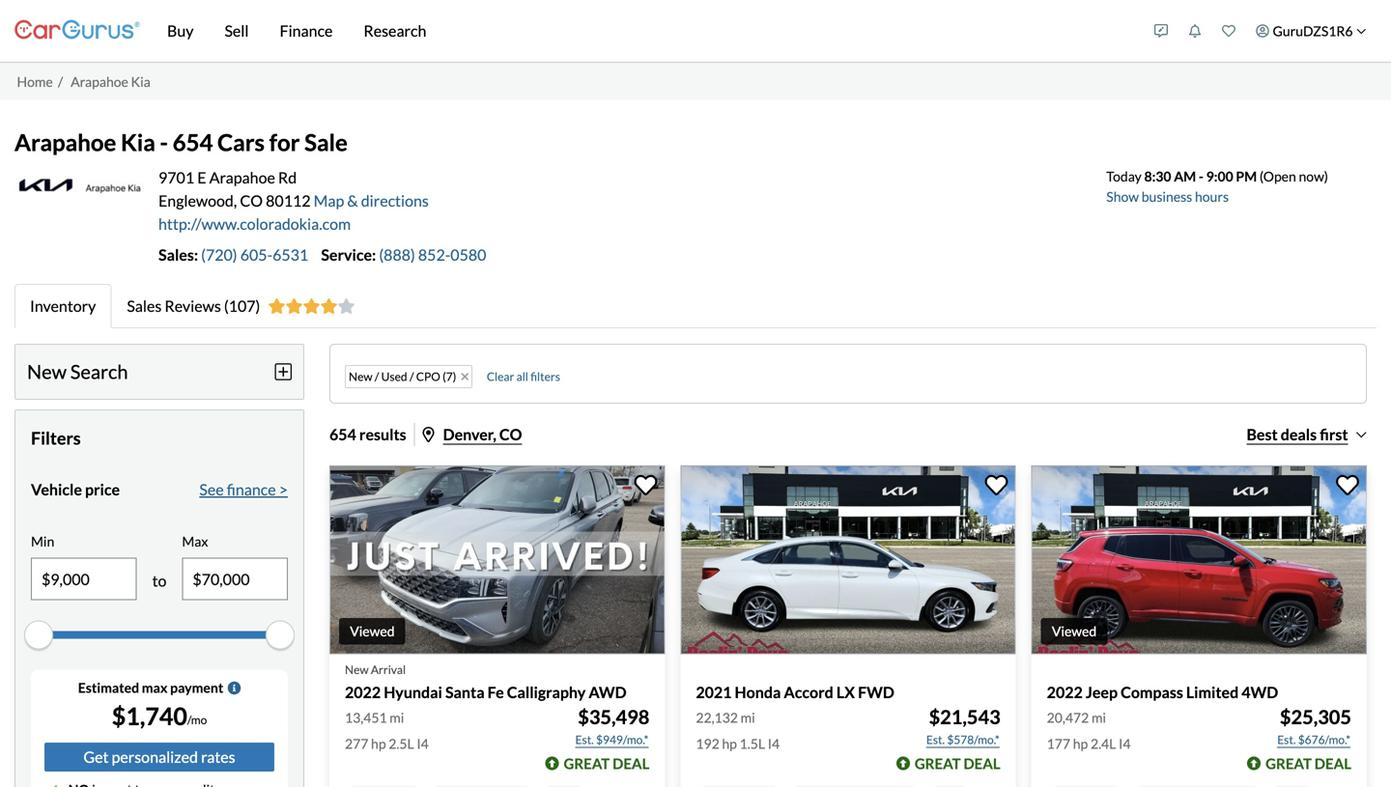 Task type: vqa. For each thing, say whether or not it's contained in the screenshot.
Today
yes



Task type: locate. For each thing, give the bounding box(es) containing it.
2022 up 20,472
[[1047, 683, 1083, 702]]

gurudzs1r6 button
[[1246, 4, 1377, 58]]

2 horizontal spatial i4
[[1119, 736, 1131, 752]]

2 great from the left
[[915, 755, 961, 773]]

est. inside "$25,305 est. $676/mo.*"
[[1278, 733, 1297, 747]]

menu bar
[[140, 0, 1145, 62]]

home link
[[17, 73, 53, 90]]

605-
[[240, 245, 273, 264]]

est. $949/mo.* button
[[575, 731, 650, 750]]

tab list
[[14, 284, 1377, 329]]

3 est. from the left
[[1278, 733, 1297, 747]]

used
[[381, 370, 408, 384]]

i4 right 1.5l
[[768, 736, 780, 752]]

(888) 852-0580 link
[[379, 245, 487, 264]]

1 horizontal spatial mi
[[741, 710, 756, 726]]

3 hp from the left
[[1074, 736, 1089, 752]]

/ for home
[[58, 73, 63, 90]]

hp inside 20,472 mi 177 hp 2.4l i4
[[1074, 736, 1089, 752]]

great down the est. $676/mo.* button
[[1266, 755, 1312, 773]]

2 great deal from the left
[[915, 755, 1001, 773]]

mi inside 20,472 mi 177 hp 2.4l i4
[[1092, 710, 1107, 726]]

finance
[[227, 481, 276, 499]]

show
[[1107, 188, 1140, 205]]

mi
[[390, 710, 404, 726], [741, 710, 756, 726], [1092, 710, 1107, 726]]

star image down the 6531
[[303, 299, 320, 314]]

honda
[[735, 683, 781, 702]]

research button
[[348, 0, 442, 62]]

deal down $578/mo.*
[[964, 755, 1001, 773]]

i4 inside 22,132 mi 192 hp 1.5l i4
[[768, 736, 780, 752]]

accord
[[784, 683, 834, 702]]

2 viewed from the left
[[1052, 623, 1097, 640]]

0 horizontal spatial great deal
[[564, 755, 650, 773]]

new left arrival
[[345, 663, 369, 677]]

kia up arapahoe kia logo
[[121, 129, 155, 156]]

great down est. $949/mo.* button
[[564, 755, 610, 773]]

1 vertical spatial -
[[1199, 168, 1204, 185]]

hp right 177
[[1074, 736, 1089, 752]]

new / used / cpo (7) button
[[345, 365, 472, 388]]

englewood,
[[159, 191, 237, 210]]

2 est. from the left
[[927, 733, 945, 747]]

mi up 1.5l
[[741, 710, 756, 726]]

viewed up jeep
[[1052, 623, 1097, 640]]

hp inside 22,132 mi 192 hp 1.5l i4
[[722, 736, 737, 752]]

plus square image
[[275, 362, 292, 382]]

cpo
[[416, 370, 441, 384]]

22,132
[[696, 710, 738, 726]]

mi inside 22,132 mi 192 hp 1.5l i4
[[741, 710, 756, 726]]

arapahoe down the cargurus logo homepage link link
[[71, 73, 128, 90]]

1 great deal from the left
[[564, 755, 650, 773]]

new inside dropdown button
[[27, 360, 67, 384]]

i4 for $35,498
[[417, 736, 429, 752]]

great for $25,305
[[1266, 755, 1312, 773]]

vehicle
[[31, 481, 82, 499]]

1 horizontal spatial great deal
[[915, 755, 1001, 773]]

1 great from the left
[[564, 755, 610, 773]]

0 horizontal spatial mi
[[390, 710, 404, 726]]

2.4l
[[1091, 736, 1117, 752]]

1 viewed from the left
[[350, 623, 395, 640]]

great deal down est. $949/mo.* button
[[564, 755, 650, 773]]

-
[[160, 129, 168, 156], [1199, 168, 1204, 185]]

i4 right 2.5l
[[417, 736, 429, 752]]

cargurus logo homepage link image
[[14, 3, 140, 58]]

1 deal from the left
[[613, 755, 650, 773]]

clear all filters button
[[487, 370, 561, 384]]

1 horizontal spatial viewed
[[1052, 623, 1097, 640]]

9:00
[[1207, 168, 1234, 185]]

mi for $25,305
[[1092, 710, 1107, 726]]

2 horizontal spatial deal
[[1315, 755, 1352, 773]]

calligraphy
[[507, 683, 586, 702]]

2 vertical spatial arapahoe
[[209, 168, 275, 187]]

new left used
[[349, 370, 373, 384]]

home
[[17, 73, 53, 90]]

get personalized rates
[[83, 748, 235, 767]]

2 i4 from the left
[[768, 736, 780, 752]]

hp right 192
[[722, 736, 737, 752]]

0 horizontal spatial 2022
[[345, 683, 381, 702]]

tab list containing inventory
[[14, 284, 1377, 329]]

arapahoe kia logo image
[[14, 166, 144, 205]]

great deal down est. $578/mo.* 'button'
[[915, 755, 1001, 773]]

reviews
[[165, 297, 221, 315]]

add a car review image
[[1155, 24, 1169, 38]]

1 horizontal spatial deal
[[964, 755, 1001, 773]]

great down est. $578/mo.* 'button'
[[915, 755, 961, 773]]

2 deal from the left
[[964, 755, 1001, 773]]

est. down $25,305
[[1278, 733, 1297, 747]]

0 horizontal spatial 654
[[173, 129, 213, 156]]

hours
[[1196, 188, 1229, 205]]

est. $676/mo.* button
[[1277, 731, 1352, 750]]

new search button
[[27, 345, 292, 399]]

3 i4 from the left
[[1119, 736, 1131, 752]]

hp for $25,305
[[1074, 736, 1089, 752]]

http://www.coloradokia.com
[[159, 214, 351, 233]]

arapahoe up arapahoe kia logo
[[14, 129, 116, 156]]

0 vertical spatial arapahoe
[[71, 73, 128, 90]]

arapahoe
[[71, 73, 128, 90], [14, 129, 116, 156], [209, 168, 275, 187]]

awd
[[589, 683, 627, 702]]

$25,305 est. $676/mo.*
[[1278, 706, 1352, 747]]

1 est. from the left
[[576, 733, 594, 747]]

1 horizontal spatial hp
[[722, 736, 737, 752]]

0 horizontal spatial i4
[[417, 736, 429, 752]]

1 horizontal spatial i4
[[768, 736, 780, 752]]

$676/mo.*
[[1299, 733, 1351, 747]]

1 horizontal spatial 2022
[[1047, 683, 1083, 702]]

star image right (107)
[[268, 299, 285, 314]]

sales reviews (107)
[[127, 297, 260, 315]]

0 horizontal spatial hp
[[371, 736, 386, 752]]

2 star image from the left
[[320, 299, 338, 314]]

e
[[197, 168, 206, 187]]

2 hp from the left
[[722, 736, 737, 752]]

new left search
[[27, 360, 67, 384]]

2022 up 13,451
[[345, 683, 381, 702]]

deal down $676/mo.*
[[1315, 755, 1352, 773]]

0 horizontal spatial co
[[240, 191, 263, 210]]

mi down jeep
[[1092, 710, 1107, 726]]

co up http://www.coloradokia.com 'link'
[[240, 191, 263, 210]]

times image
[[461, 371, 469, 383]]

0 vertical spatial kia
[[131, 73, 151, 90]]

mi up 2.5l
[[390, 710, 404, 726]]

2 horizontal spatial mi
[[1092, 710, 1107, 726]]

1 horizontal spatial /
[[375, 370, 379, 384]]

gurudzs1r6
[[1273, 23, 1354, 39]]

- right am
[[1199, 168, 1204, 185]]

$1,740
[[112, 702, 187, 731]]

1 2022 from the left
[[345, 683, 381, 702]]

1 horizontal spatial co
[[500, 425, 522, 444]]

new / used / cpo (7)
[[349, 370, 457, 384]]

new for new search
[[27, 360, 67, 384]]

3 great from the left
[[1266, 755, 1312, 773]]

$578/mo.*
[[948, 733, 1000, 747]]

177
[[1047, 736, 1071, 752]]

$21,543
[[929, 706, 1001, 729]]

lx
[[837, 683, 855, 702]]

0 vertical spatial 654
[[173, 129, 213, 156]]

arapahoe inside 9701 e arapahoe rd englewood, co 80112 map & directions http://www.coloradokia.com
[[209, 168, 275, 187]]

star image
[[268, 299, 285, 314], [303, 299, 320, 314]]

est. for $35,498
[[576, 733, 594, 747]]

new
[[27, 360, 67, 384], [349, 370, 373, 384], [345, 663, 369, 677]]

rd
[[278, 168, 297, 187]]

/ for new
[[375, 370, 379, 384]]

min
[[31, 534, 54, 550]]

arapahoe for home
[[71, 73, 128, 90]]

clear all filters
[[487, 370, 561, 384]]

see finance > link
[[200, 479, 288, 502]]

0 horizontal spatial star image
[[268, 299, 285, 314]]

cars
[[218, 129, 265, 156]]

compass
[[1121, 683, 1184, 702]]

1 mi from the left
[[390, 710, 404, 726]]

est. down the $21,543
[[927, 733, 945, 747]]

gurudzs1r6 menu
[[1145, 4, 1377, 58]]

9701 e arapahoe rd englewood, co 80112 map & directions http://www.coloradokia.com
[[159, 168, 429, 233]]

>
[[279, 481, 288, 499]]

2 horizontal spatial hp
[[1074, 736, 1089, 752]]

- inside today 8:30 am - 9:00 pm (open now) show business hours
[[1199, 168, 1204, 185]]

max
[[182, 534, 208, 550]]

0 horizontal spatial deal
[[613, 755, 650, 773]]

great for $21,543
[[915, 755, 961, 773]]

654 up "e"
[[173, 129, 213, 156]]

new for new / used / cpo (7)
[[349, 370, 373, 384]]

i4 inside the 13,451 mi 277 hp 2.5l i4
[[417, 736, 429, 752]]

0 vertical spatial -
[[160, 129, 168, 156]]

2 2022 from the left
[[1047, 683, 1083, 702]]

estimated
[[78, 680, 139, 696]]

star image
[[285, 299, 303, 314], [320, 299, 338, 314], [338, 299, 355, 314]]

2 mi from the left
[[741, 710, 756, 726]]

results
[[359, 425, 407, 444]]

est. inside $21,543 est. $578/mo.*
[[927, 733, 945, 747]]

deal down "$949/mo.*"
[[613, 755, 650, 773]]

http://www.coloradokia.com link
[[159, 214, 351, 233]]

&
[[347, 191, 358, 210]]

/ left used
[[375, 370, 379, 384]]

mi inside the 13,451 mi 277 hp 2.5l i4
[[390, 710, 404, 726]]

2 horizontal spatial est.
[[1278, 733, 1297, 747]]

/ left "cpo"
[[410, 370, 414, 384]]

great for $35,498
[[564, 755, 610, 773]]

deal for $35,498
[[613, 755, 650, 773]]

est. inside "$35,498 est. $949/mo.*"
[[576, 733, 594, 747]]

0 horizontal spatial est.
[[576, 733, 594, 747]]

0 horizontal spatial viewed
[[350, 623, 395, 640]]

3 deal from the left
[[1315, 755, 1352, 773]]

kia up arapahoe kia - 654 cars for sale
[[131, 73, 151, 90]]

(107)
[[224, 297, 260, 315]]

1 i4 from the left
[[417, 736, 429, 752]]

vehicle price
[[31, 481, 120, 499]]

2 horizontal spatial great
[[1266, 755, 1312, 773]]

co
[[240, 191, 263, 210], [500, 425, 522, 444]]

i4 right the 2.4l
[[1119, 736, 1131, 752]]

map marker alt image
[[423, 427, 435, 443]]

1 vertical spatial 654
[[330, 425, 357, 444]]

0 vertical spatial co
[[240, 191, 263, 210]]

2022 inside the new arrival 2022 hyundai santa fe calligraphy awd
[[345, 683, 381, 702]]

to
[[152, 572, 167, 591]]

1 horizontal spatial star image
[[303, 299, 320, 314]]

1 vertical spatial co
[[500, 425, 522, 444]]

check image
[[44, 784, 58, 788]]

hp inside the 13,451 mi 277 hp 2.5l i4
[[371, 736, 386, 752]]

viewed up arrival
[[350, 623, 395, 640]]

0 horizontal spatial /
[[58, 73, 63, 90]]

mi for $35,498
[[390, 710, 404, 726]]

see finance >
[[200, 481, 288, 499]]

1 horizontal spatial -
[[1199, 168, 1204, 185]]

i4
[[417, 736, 429, 752], [768, 736, 780, 752], [1119, 736, 1131, 752]]

i4 inside 20,472 mi 177 hp 2.4l i4
[[1119, 736, 1131, 752]]

1 horizontal spatial est.
[[927, 733, 945, 747]]

0 horizontal spatial great
[[564, 755, 610, 773]]

2 horizontal spatial great deal
[[1266, 755, 1352, 773]]

arapahoe down cars
[[209, 168, 275, 187]]

great deal down the est. $676/mo.* button
[[1266, 755, 1352, 773]]

research
[[364, 21, 427, 40]]

- up "9701"
[[160, 129, 168, 156]]

/ right home link
[[58, 73, 63, 90]]

/
[[58, 73, 63, 90], [375, 370, 379, 384], [410, 370, 414, 384]]

1 hp from the left
[[371, 736, 386, 752]]

/mo
[[187, 713, 207, 727]]

est. down $35,498
[[576, 733, 594, 747]]

map & directions link
[[314, 191, 429, 210]]

1 vertical spatial arapahoe
[[14, 129, 116, 156]]

co inside 9701 e arapahoe rd englewood, co 80112 map & directions http://www.coloradokia.com
[[240, 191, 263, 210]]

3 mi from the left
[[1092, 710, 1107, 726]]

2 horizontal spatial /
[[410, 370, 414, 384]]

finance
[[280, 21, 333, 40]]

1 horizontal spatial great
[[915, 755, 961, 773]]

3 great deal from the left
[[1266, 755, 1352, 773]]

deal
[[613, 755, 650, 773], [964, 755, 1001, 773], [1315, 755, 1352, 773]]

new inside button
[[349, 370, 373, 384]]

co right denver,
[[500, 425, 522, 444]]

denver, co
[[443, 425, 522, 444]]

(720)
[[201, 245, 237, 264]]

hp right 277
[[371, 736, 386, 752]]

i4 for $21,543
[[768, 736, 780, 752]]

654 left results
[[330, 425, 357, 444]]



Task type: describe. For each thing, give the bounding box(es) containing it.
sales
[[127, 297, 162, 315]]

great deal for $25,305
[[1266, 755, 1352, 773]]

cargurus logo homepage link link
[[14, 3, 140, 58]]

$949/mo.*
[[596, 733, 649, 747]]

today 8:30 am - 9:00 pm (open now) show business hours
[[1107, 168, 1329, 205]]

gurudzs1r6 menu item
[[1246, 4, 1377, 58]]

i4 for $25,305
[[1119, 736, 1131, 752]]

viewed for new arrival
[[350, 623, 395, 640]]

sales:
[[159, 245, 198, 264]]

fwd
[[858, 683, 895, 702]]

see
[[200, 481, 224, 499]]

(888)
[[379, 245, 415, 264]]

deal for $21,543
[[964, 755, 1001, 773]]

$1,740 /mo
[[112, 702, 207, 731]]

home / arapahoe kia
[[17, 73, 151, 90]]

denver,
[[443, 425, 497, 444]]

user icon image
[[1257, 24, 1270, 38]]

Min text field
[[32, 559, 136, 600]]

654 results
[[330, 425, 407, 444]]

arrival
[[371, 663, 406, 677]]

(720) 605-6531 link
[[201, 245, 321, 264]]

new inside the new arrival 2022 hyundai santa fe calligraphy awd
[[345, 663, 369, 677]]

filters
[[31, 428, 81, 449]]

santa
[[446, 683, 485, 702]]

arapahoe for 9701
[[209, 168, 275, 187]]

inventory
[[30, 297, 96, 315]]

white 2021 honda accord lx fwd sedan front-wheel drive continuously variable transmission image
[[681, 466, 1016, 655]]

rates
[[201, 748, 235, 767]]

buy
[[167, 21, 194, 40]]

mi for $21,543
[[741, 710, 756, 726]]

est. for $21,543
[[927, 733, 945, 747]]

jeep
[[1086, 683, 1118, 702]]

pm
[[1237, 168, 1258, 185]]

inventory tab
[[14, 284, 111, 329]]

1 star image from the left
[[268, 299, 285, 314]]

sell button
[[209, 0, 264, 62]]

$25,305
[[1281, 706, 1352, 729]]

13,451
[[345, 710, 387, 726]]

13,451 mi 277 hp 2.5l i4
[[345, 710, 429, 752]]

viewed for 2022 jeep compass limited 4wd
[[1052, 623, 1097, 640]]

2 star image from the left
[[303, 299, 320, 314]]

$35,498
[[578, 706, 650, 729]]

sale
[[305, 129, 348, 156]]

personalized
[[112, 748, 198, 767]]

fe
[[488, 683, 504, 702]]

red 2022 jeep compass limited 4wd suv / crossover four-wheel drive automatic image
[[1032, 466, 1368, 655]]

new arrival 2022 hyundai santa fe calligraphy awd
[[345, 663, 627, 702]]

deal for $25,305
[[1315, 755, 1352, 773]]

chevron down image
[[1357, 26, 1367, 36]]

payment
[[170, 680, 224, 696]]

hp for $21,543
[[722, 736, 737, 752]]

(7)
[[443, 370, 457, 384]]

(open
[[1260, 168, 1297, 185]]

business
[[1142, 188, 1193, 205]]

2022 jeep compass limited 4wd
[[1047, 683, 1279, 702]]

0 horizontal spatial -
[[160, 129, 168, 156]]

limited
[[1187, 683, 1239, 702]]

0580
[[451, 245, 487, 264]]

$35,498 est. $949/mo.*
[[576, 706, 650, 747]]

80112
[[266, 191, 311, 210]]

great deal for $21,543
[[915, 755, 1001, 773]]

192
[[696, 736, 720, 752]]

for
[[269, 129, 300, 156]]

8:30
[[1145, 168, 1172, 185]]

saved cars image
[[1223, 24, 1236, 38]]

hp for $35,498
[[371, 736, 386, 752]]

new search
[[27, 360, 128, 384]]

finance button
[[264, 0, 348, 62]]

est. $578/mo.* button
[[926, 731, 1001, 750]]

info circle image
[[227, 682, 241, 695]]

map
[[314, 191, 344, 210]]

20,472
[[1047, 710, 1090, 726]]

service: (888) 852-0580
[[321, 245, 487, 264]]

open notifications image
[[1189, 24, 1202, 38]]

today
[[1107, 168, 1142, 185]]

show business hours button
[[1107, 188, 1229, 205]]

3 star image from the left
[[338, 299, 355, 314]]

all
[[517, 370, 529, 384]]

est. for $25,305
[[1278, 733, 1297, 747]]

20,472 mi 177 hp 2.4l i4
[[1047, 710, 1131, 752]]

denver, co button
[[423, 425, 522, 444]]

max
[[142, 680, 168, 696]]

1 star image from the left
[[285, 299, 303, 314]]

get
[[83, 748, 109, 767]]

1.5l
[[740, 736, 766, 752]]

estimated max payment
[[78, 680, 224, 696]]

1 vertical spatial kia
[[121, 129, 155, 156]]

4wd
[[1242, 683, 1279, 702]]

Max text field
[[183, 559, 287, 600]]

sell
[[225, 21, 249, 40]]

$21,543 est. $578/mo.*
[[927, 706, 1001, 747]]

sales: (720) 605-6531
[[159, 245, 309, 264]]

1 horizontal spatial 654
[[330, 425, 357, 444]]

arapahoe kia - 654 cars for sale
[[14, 129, 348, 156]]

menu bar containing buy
[[140, 0, 1145, 62]]

price
[[85, 481, 120, 499]]

clear
[[487, 370, 515, 384]]

2.5l
[[389, 736, 414, 752]]

shimmering silver pearl 2022 hyundai santa fe calligraphy awd suv / crossover all-wheel drive automatic image
[[330, 466, 665, 655]]

now)
[[1300, 168, 1329, 185]]

great deal for $35,498
[[564, 755, 650, 773]]

2021 honda accord lx fwd
[[696, 683, 895, 702]]

search
[[70, 360, 128, 384]]



